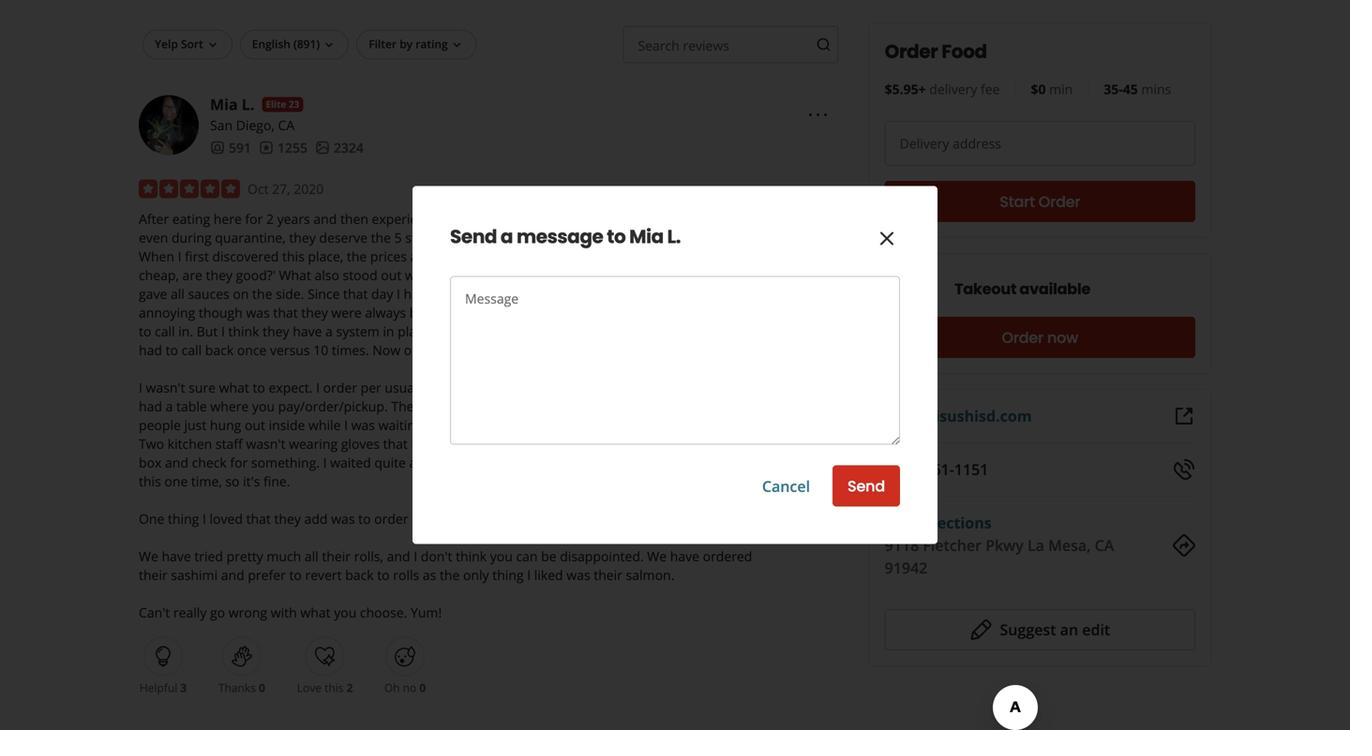 Task type: locate. For each thing, give the bounding box(es) containing it.
in
[[383, 323, 394, 340], [570, 379, 582, 397]]

pretty
[[227, 548, 263, 565]]

i
[[442, 229, 446, 247], [529, 229, 532, 247], [178, 247, 182, 265], [497, 266, 501, 284], [397, 285, 400, 303], [221, 323, 225, 340], [702, 323, 706, 340], [139, 379, 142, 397], [316, 379, 320, 397], [344, 416, 348, 434], [411, 435, 415, 453], [323, 454, 327, 472], [203, 510, 206, 528], [414, 548, 417, 565], [527, 566, 531, 584]]

thing down 'can'
[[493, 566, 524, 584]]

1 vertical spatial what
[[540, 454, 570, 472]]

can't really go wrong with what you choose. yum!
[[139, 604, 442, 622]]

1 horizontal spatial l.
[[667, 224, 681, 250]]

1 horizontal spatial it
[[488, 323, 496, 340]]

2 (0 reactions) element from the left
[[420, 680, 426, 696]]

2 we from the left
[[647, 548, 667, 565]]

1 we from the left
[[139, 548, 158, 565]]

once
[[237, 341, 267, 359]]

order for now
[[1002, 327, 1044, 348]]

1 horizontal spatial back
[[345, 566, 374, 584]]

box
[[139, 454, 162, 472]]

i right but
[[221, 323, 225, 340]]

for up saw
[[426, 416, 444, 434]]

ca right mesa,
[[1095, 536, 1115, 556]]

out down prices
[[381, 266, 402, 284]]

1 vertical spatial only
[[463, 566, 489, 584]]

sort
[[499, 416, 523, 434]]

was down been
[[483, 304, 507, 322]]

16 friends v2 image
[[210, 140, 225, 155]]

1 vertical spatial think
[[228, 323, 259, 340]]

reviewed
[[584, 229, 640, 247]]

one
[[640, 435, 663, 453], [165, 473, 188, 490]]

23
[[289, 98, 300, 111]]

0 right thanks in the bottom of the page
[[259, 680, 265, 696]]

0 vertical spatial 2
[[266, 210, 274, 228]]

thing inside we have tried pretty much all their rolls, and i don't think you can be disappointed. we have ordered their sashimi and prefer to revert back to rolls as the only thing i liked was their salmon.
[[493, 566, 524, 584]]

get directions 9118 fletcher pkwy la mesa, ca 91942
[[885, 513, 1115, 578]]

1 horizontal spatial only
[[709, 323, 735, 340]]

0 vertical spatial in
[[383, 323, 394, 340]]

1 horizontal spatial what
[[300, 604, 331, 622]]

day
[[371, 285, 393, 303]]

reviews element
[[259, 138, 308, 157]]

2 vertical spatial you
[[334, 604, 357, 622]]

0 vertical spatial only
[[709, 323, 735, 340]]

so left it's
[[225, 473, 240, 490]]

1 vertical spatial thing
[[168, 510, 199, 528]]

1 vertical spatial one
[[165, 473, 188, 490]]

thanks
[[218, 680, 256, 696]]

0 vertical spatial all
[[171, 285, 185, 303]]

0 horizontal spatial you
[[252, 398, 275, 415]]

1 vertical spatial l.
[[667, 224, 681, 250]]

1 vertical spatial in
[[570, 379, 582, 397]]

1 horizontal spatial rolls
[[680, 247, 706, 265]]

mia up san
[[210, 94, 238, 114]]

during down the happening at the top
[[553, 341, 593, 359]]

are down first
[[182, 266, 203, 284]]

search
[[638, 36, 680, 54]]

helpful 3
[[140, 680, 187, 696]]

then
[[340, 210, 369, 228]]

had down "annoying"
[[139, 341, 162, 359]]

less down through
[[648, 323, 672, 340]]

0 vertical spatial ca
[[278, 116, 295, 134]]

staff
[[216, 435, 243, 453]]

where
[[210, 398, 249, 415]]

all inside we have tried pretty much all their rolls, and i don't think you can be disappointed. we have ordered their sashimi and prefer to revert back to rolls as the only thing i liked was their salmon.
[[305, 548, 319, 565]]

sure down "since"
[[509, 454, 536, 472]]

a left service on the left of the page
[[501, 224, 513, 250]]

sauces
[[188, 285, 230, 303]]

1 vertical spatial out
[[245, 416, 265, 434]]

None text field
[[450, 276, 900, 445]]

this inside i wasn't sure what to expect. i order per usual over the phone. walked in the restaurant and they had a table where you pay/order/pickup. the restaurant is small and so it was uncomfortable when people just hung out inside while i was waiting for them to sort some discrepancy on my food order. two kitchen staff wasn't wearing gloves that i saw especially since they open each one of the to go box and check for something. i waited quite a bit and wasn't sure what was happening. it was just this one time, so it's fine.
[[139, 473, 161, 490]]

for
[[245, 210, 263, 228], [544, 266, 562, 284], [426, 416, 444, 434], [230, 454, 248, 472]]

so down walked
[[561, 398, 575, 415]]

you up inside
[[252, 398, 275, 415]]

go
[[722, 435, 737, 453], [459, 510, 475, 528], [210, 604, 225, 622]]

0 horizontal spatial it
[[472, 304, 480, 322]]

stood
[[343, 266, 378, 284]]

all
[[171, 285, 185, 303], [305, 548, 319, 565]]

0 vertical spatial just
[[184, 416, 207, 434]]

back
[[205, 341, 234, 359], [345, 566, 374, 584]]

1 horizontal spatial mia
[[630, 224, 664, 250]]

one left time,
[[165, 473, 188, 490]]

mia
[[210, 94, 238, 114], [630, 224, 664, 250]]

  text field
[[623, 26, 839, 63]]

go down order.
[[722, 435, 737, 453]]

0 vertical spatial you
[[252, 398, 275, 415]]

0 vertical spatial during
[[172, 229, 212, 247]]

2 horizontal spatial you
[[490, 548, 513, 565]]

9118
[[885, 536, 919, 556]]

0 horizontal spatial place
[[398, 323, 430, 340]]

again up 'yet.'
[[691, 210, 725, 228]]

1 (0 reactions) element from the left
[[259, 680, 265, 696]]

gloves
[[341, 435, 380, 453]]

0 vertical spatial disappointed.
[[493, 285, 577, 303]]

i wasn't sure what to expect. i order per usual over the phone. walked in the restaurant and they had a table where you pay/order/pickup. the restaurant is small and so it was uncomfortable when people just hung out inside while i was waiting for them to sort some discrepancy on my food order. two kitchen staff wasn't wearing gloves that i saw especially since they open each one of the to go box and check for something. i waited quite a bit and wasn't sure what was happening. it was just this one time, so it's fine.
[[139, 379, 751, 490]]

ca inside get directions 9118 fletcher pkwy la mesa, ca 91942
[[1095, 536, 1115, 556]]

message
[[517, 224, 604, 250]]

1 vertical spatial back
[[345, 566, 374, 584]]

elite 23 san diego, ca
[[210, 98, 300, 134]]

wasn't up something.
[[246, 435, 286, 453]]

them
[[447, 416, 479, 434]]

0 horizontal spatial one
[[139, 510, 164, 528]]

when up been
[[460, 266, 494, 284]]

just down table
[[184, 416, 207, 434]]

1 horizontal spatial send
[[848, 476, 885, 497]]

0 horizontal spatial less
[[595, 323, 618, 340]]

what
[[219, 379, 249, 397], [540, 454, 570, 472], [300, 604, 331, 622]]

over
[[421, 379, 449, 397]]

1 horizontal spatial all
[[305, 548, 319, 565]]

0 horizontal spatial (0 reactions) element
[[259, 680, 265, 696]]

l. inside dialog
[[667, 224, 681, 250]]

0 horizontal spatial when
[[460, 266, 494, 284]]

oct
[[248, 180, 269, 198]]

narumisushisd.com
[[885, 406, 1032, 426]]

thing up get
[[609, 285, 640, 303]]

think inside we have tried pretty much all their rolls, and i don't think you can be disappointed. we have ordered their sashimi and prefer to revert back to rolls as the only thing i liked was their salmon.
[[456, 548, 487, 565]]

go left wrong
[[210, 604, 225, 622]]

that inside i wasn't sure what to expect. i order per usual over the phone. walked in the restaurant and they had a table where you pay/order/pickup. the restaurant is small and so it was uncomfortable when people just hung out inside while i was waiting for them to sort some discrepancy on my food order. two kitchen staff wasn't wearing gloves that i saw especially since they open each one of the to go box and check for something. i waited quite a bit and wasn't sure what was happening. it was just this one time, so it's fine.
[[383, 435, 408, 453]]

(2 reactions) element
[[347, 680, 353, 696]]

1 0 from the left
[[259, 680, 265, 696]]

during
[[172, 229, 212, 247], [553, 341, 593, 359]]

automatically
[[410, 247, 493, 265]]

had inside "after eating here for 2 years and then experiencing wonderful service time and time again again even during quarantine, they deserve the 5 stars. i can't believe i haven't reviewed this place yet. when i first discovered this place, the prices automatically made me think 'oh wow their rolls are cheap, are they good?' what also stood out was that when i asked for sauce on the side, they really gave all sauces on the side. since that day i have yet been disappointed. one thing that was annoying though was that they were always busy, and it was super hard to get through sometimes to call in. but i think they have a system in place because it was happening less and less and i only had to call back once versus 10 times. now on to recent experience during quarantine."
[[139, 341, 162, 359]]

1 horizontal spatial one
[[580, 285, 606, 303]]

for up quarantine,
[[245, 210, 263, 228]]

mia up side,
[[630, 224, 664, 250]]

it inside i wasn't sure what to expect. i order per usual over the phone. walked in the restaurant and they had a table where you pay/order/pickup. the restaurant is small and so it was uncomfortable when people just hung out inside while i was waiting for them to sort some discrepancy on my food order. two kitchen staff wasn't wearing gloves that i saw especially since they open each one of the to go box and check for something. i waited quite a bit and wasn't sure what was happening. it was just this one time, so it's fine.
[[579, 398, 586, 415]]

(0 reactions) element
[[259, 680, 265, 696], [420, 680, 426, 696]]

ca inside elite 23 san diego, ca
[[278, 116, 295, 134]]

0 vertical spatial rolls
[[680, 247, 706, 265]]

they right side,
[[678, 266, 705, 284]]

have left 'asahi' at the left bottom
[[563, 510, 592, 528]]

2 had from the top
[[139, 398, 162, 415]]

1 vertical spatial restaurant
[[418, 398, 482, 415]]

0 vertical spatial order
[[885, 38, 938, 65]]

and right bit
[[440, 454, 463, 472]]

delivery address start order
[[900, 135, 1081, 212]]

photo of mia l. image
[[139, 95, 199, 155]]

delivery
[[930, 80, 978, 98]]

sure up table
[[189, 379, 216, 397]]

wasn't up table
[[146, 379, 185, 397]]

the right 'as'
[[440, 566, 460, 584]]

2 vertical spatial it
[[579, 398, 586, 415]]

get directions link
[[885, 513, 992, 533]]

just down order.
[[712, 454, 734, 472]]

sashimi
[[171, 566, 218, 584]]

was down open
[[573, 454, 597, 472]]

what right with at the left bottom of page
[[300, 604, 331, 622]]

elite 23 link
[[262, 97, 303, 112]]

2324
[[334, 139, 364, 157]]

2 again from the left
[[691, 210, 725, 228]]

1 vertical spatial all
[[305, 548, 319, 565]]

they up sauces
[[206, 266, 233, 284]]

go right beer
[[459, 510, 475, 528]]

get
[[885, 513, 911, 533]]

close image
[[876, 227, 899, 250]]

1 less from the left
[[595, 323, 618, 340]]

this down box
[[139, 473, 161, 490]]

saw
[[418, 435, 442, 453]]

black.
[[632, 510, 668, 528]]

photos element
[[315, 138, 364, 157]]

this left (2 reactions) 'element' at the bottom of the page
[[325, 680, 344, 696]]

0 vertical spatial sure
[[189, 379, 216, 397]]

place,
[[308, 247, 344, 265]]

in.
[[178, 323, 193, 340]]

order inside delivery address start order
[[1039, 191, 1081, 212]]

all inside "after eating here for 2 years and then experiencing wonderful service time and time again again even during quarantine, they deserve the 5 stars. i can't believe i haven't reviewed this place yet. when i first discovered this place, the prices automatically made me think 'oh wow their rolls are cheap, are they good?' what also stood out was that when i asked for sauce on the side, they really gave all sauces on the side. since that day i have yet been disappointed. one thing that was annoying though was that they were always busy, and it was super hard to get through sometimes to call in. but i think they have a system in place because it was happening less and less and i only had to call back once versus 10 times. now on to recent experience during quarantine."
[[171, 285, 185, 303]]

ca
[[278, 116, 295, 134], [1095, 536, 1115, 556]]

i up people
[[139, 379, 142, 397]]

0 horizontal spatial mia
[[210, 94, 238, 114]]

1 vertical spatial send
[[848, 476, 885, 497]]

edit
[[1083, 620, 1111, 640]]

was up discrepancy
[[590, 398, 614, 415]]

one down sauce
[[580, 285, 606, 303]]

again up side,
[[655, 210, 688, 228]]

0 vertical spatial out
[[381, 266, 402, 284]]

2 horizontal spatial go
[[722, 435, 737, 453]]

i left first
[[178, 247, 182, 265]]

the inside we have tried pretty much all their rolls, and i don't think you can be disappointed. we have ordered their sashimi and prefer to revert back to rolls as the only thing i liked was their salmon.
[[440, 566, 460, 584]]

24 phone v2 image
[[1173, 459, 1196, 481]]

2 horizontal spatial think
[[557, 247, 588, 265]]

0 horizontal spatial thing
[[168, 510, 199, 528]]

back inside "after eating here for 2 years and then experiencing wonderful service time and time again again even during quarantine, they deserve the 5 stars. i can't believe i haven't reviewed this place yet. when i first discovered this place, the prices automatically made me think 'oh wow their rolls are cheap, are they good?' what also stood out was that when i asked for sauce on the side, they really gave all sauces on the side. since that day i have yet been disappointed. one thing that was annoying though was that they were always busy, and it was super hard to get through sometimes to call in. but i think they have a system in place because it was happening less and less and i only had to call back once versus 10 times. now on to recent experience during quarantine."
[[205, 341, 234, 359]]

wrong
[[229, 604, 267, 622]]

0 horizontal spatial out
[[245, 416, 265, 434]]

i left saw
[[411, 435, 415, 453]]

disappointed. up super
[[493, 285, 577, 303]]

0 horizontal spatial 0
[[259, 680, 265, 696]]

the down wow
[[623, 266, 643, 284]]

that right loved
[[246, 510, 271, 528]]

1 horizontal spatial restaurant
[[609, 379, 673, 397]]

back inside we have tried pretty much all their rolls, and i don't think you can be disappointed. we have ordered their sashimi and prefer to revert back to rolls as the only thing i liked was their salmon.
[[345, 566, 374, 584]]

0 vertical spatial l.
[[242, 94, 255, 114]]

just
[[184, 416, 207, 434], [712, 454, 734, 472]]

5 star rating image
[[139, 179, 240, 198]]

wasn't down "especially"
[[466, 454, 506, 472]]

had inside i wasn't sure what to expect. i order per usual over the phone. walked in the restaurant and they had a table where you pay/order/pickup. the restaurant is small and so it was uncomfortable when people just hung out inside while i was waiting for them to sort some discrepancy on my food order. two kitchen staff wasn't wearing gloves that i saw especially since they open each one of the to go box and check for something. i waited quite a bit and wasn't sure what was happening. it was just this one time, so it's fine.
[[139, 398, 162, 415]]

1 horizontal spatial so
[[561, 398, 575, 415]]

have up 'busy,'
[[404, 285, 433, 303]]

0 horizontal spatial ca
[[278, 116, 295, 134]]

mia l.
[[210, 94, 255, 114]]

1 horizontal spatial go
[[459, 510, 475, 528]]

1 vertical spatial one
[[139, 510, 164, 528]]

order inside "link"
[[1002, 327, 1044, 348]]

2 vertical spatial order
[[1002, 327, 1044, 348]]

order up '$5.95+'
[[885, 38, 938, 65]]

(0 reactions) element right no
[[420, 680, 426, 696]]

the down food
[[683, 435, 703, 453]]

2 0 from the left
[[420, 680, 426, 696]]

call
[[155, 323, 175, 340], [182, 341, 202, 359]]

suggest an edit button
[[885, 610, 1196, 651]]

when up order.
[[711, 398, 745, 415]]

was up gloves
[[351, 416, 375, 434]]

helpful
[[140, 680, 178, 696]]

two
[[139, 435, 164, 453]]

time,
[[191, 473, 222, 490]]

mia inside dialog
[[630, 224, 664, 250]]

0 horizontal spatial so
[[225, 473, 240, 490]]

ordered
[[703, 548, 753, 565]]

it up discrepancy
[[579, 398, 586, 415]]

0 horizontal spatial think
[[228, 323, 259, 340]]

time up reviewed
[[624, 210, 651, 228]]

0 horizontal spatial we
[[139, 548, 158, 565]]

1 horizontal spatial are
[[710, 247, 730, 265]]

2 vertical spatial thing
[[493, 566, 524, 584]]

it's
[[243, 473, 260, 490]]

usual
[[385, 379, 418, 397]]

in inside i wasn't sure what to expect. i order per usual over the phone. walked in the restaurant and they had a table where you pay/order/pickup. the restaurant is small and so it was uncomfortable when people just hung out inside while i was waiting for them to sort some discrepancy on my food order. two kitchen staff wasn't wearing gloves that i saw especially since they open each one of the to go box and check for something. i waited quite a bit and wasn't sure what was happening. it was just this one time, so it's fine.
[[570, 379, 582, 397]]

order inside i wasn't sure what to expect. i order per usual over the phone. walked in the restaurant and they had a table where you pay/order/pickup. the restaurant is small and so it was uncomfortable when people just hung out inside while i was waiting for them to sort some discrepancy on my food order. two kitchen staff wasn't wearing gloves that i saw especially since they open each one of the to go box and check for something. i waited quite a bit and wasn't sure what was happening. it was just this one time, so it's fine.
[[323, 379, 357, 397]]

order left now
[[1002, 327, 1044, 348]]

what down some
[[540, 454, 570, 472]]

call down "annoying"
[[155, 323, 175, 340]]

1 had from the top
[[139, 341, 162, 359]]

even
[[139, 229, 168, 247]]

1 vertical spatial you
[[490, 548, 513, 565]]

16 photos v2 image
[[315, 140, 330, 155]]

i left asked
[[497, 266, 501, 284]]

only inside we have tried pretty much all their rolls, and i don't think you can be disappointed. we have ordered their sashimi and prefer to revert back to rolls as the only thing i liked was their salmon.
[[463, 566, 489, 584]]

1 vertical spatial call
[[182, 341, 202, 359]]

gave
[[139, 285, 167, 303]]

461-
[[924, 460, 955, 480]]

small
[[498, 398, 531, 415]]

a up 10
[[326, 323, 333, 340]]

disappointed. inside we have tried pretty much all their rolls, and i don't think you can be disappointed. we have ordered their sashimi and prefer to revert back to rolls as the only thing i liked was their salmon.
[[560, 548, 644, 565]]

friends element
[[210, 138, 251, 157]]

0 horizontal spatial send
[[450, 224, 497, 250]]

one down box
[[139, 510, 164, 528]]

time up the haven't
[[566, 210, 594, 228]]

start
[[1000, 191, 1035, 212]]

0 horizontal spatial all
[[171, 285, 185, 303]]

really down 'yet.'
[[708, 266, 742, 284]]

revert
[[305, 566, 342, 584]]

1 vertical spatial order
[[1039, 191, 1081, 212]]

fletcher
[[923, 536, 982, 556]]

1 vertical spatial wasn't
[[246, 435, 286, 453]]

it
[[472, 304, 480, 322], [488, 323, 496, 340], [579, 398, 586, 415]]

sure
[[189, 379, 216, 397], [509, 454, 536, 472]]

0 horizontal spatial back
[[205, 341, 234, 359]]

though
[[199, 304, 243, 322]]

0 horizontal spatial rolls
[[393, 566, 419, 584]]

0 vertical spatial really
[[708, 266, 742, 284]]

reviews
[[683, 36, 730, 54]]

oct 27, 2020
[[248, 180, 324, 198]]

think up once
[[228, 323, 259, 340]]

2 vertical spatial wasn't
[[466, 454, 506, 472]]

back down but
[[205, 341, 234, 359]]

(0 reactions) element for thanks 0
[[259, 680, 265, 696]]

order right start
[[1039, 191, 1081, 212]]

send inside send button
[[848, 476, 885, 497]]

1 horizontal spatial one
[[640, 435, 663, 453]]

out
[[381, 266, 402, 284], [245, 416, 265, 434]]

1 horizontal spatial out
[[381, 266, 402, 284]]

mins
[[1142, 80, 1172, 98]]

a inside send a message to mia l. dialog
[[501, 224, 513, 250]]

something.
[[251, 454, 320, 472]]

only down sometimes
[[709, 323, 735, 340]]

on
[[604, 266, 620, 284], [233, 285, 249, 303], [404, 341, 420, 359], [640, 416, 656, 434]]

restaurant up them
[[418, 398, 482, 415]]

wonderful
[[454, 210, 517, 228]]

0 horizontal spatial are
[[182, 266, 203, 284]]

the
[[371, 229, 391, 247], [347, 247, 367, 265], [623, 266, 643, 284], [252, 285, 272, 303], [452, 379, 472, 397], [585, 379, 605, 397], [683, 435, 703, 453], [440, 566, 460, 584]]

(0 reactions) element for oh no 0
[[420, 680, 426, 696]]

loved
[[210, 510, 243, 528]]

1 vertical spatial ca
[[1095, 536, 1115, 556]]

1 horizontal spatial place
[[669, 229, 701, 247]]

1 horizontal spatial less
[[648, 323, 672, 340]]

2 vertical spatial what
[[300, 604, 331, 622]]

when inside "after eating here for 2 years and then experiencing wonderful service time and time again again even during quarantine, they deserve the 5 stars. i can't believe i haven't reviewed this place yet. when i first discovered this place, the prices automatically made me think 'oh wow their rolls are cheap, are they good?' what also stood out was that when i asked for sauce on the side, they really gave all sauces on the side. since that day i have yet been disappointed. one thing that was annoying though was that they were always busy, and it was super hard to get through sometimes to call in. but i think they have a system in place because it was happening less and less and i only had to call back once versus 10 times. now on to recent experience during quarantine."
[[460, 266, 494, 284]]

what up the where
[[219, 379, 249, 397]]

1 horizontal spatial ca
[[1095, 536, 1115, 556]]

1 horizontal spatial thing
[[493, 566, 524, 584]]

be
[[541, 548, 557, 565]]

0 vertical spatial had
[[139, 341, 162, 359]]

0 vertical spatial mia
[[210, 94, 238, 114]]



Task type: vqa. For each thing, say whether or not it's contained in the screenshot.
Jeremy M.'s Account Settings
no



Task type: describe. For each thing, give the bounding box(es) containing it.
i down service on the left of the page
[[529, 229, 532, 247]]

that up yet
[[432, 266, 457, 284]]

on down good?'
[[233, 285, 249, 303]]

a inside "after eating here for 2 years and then experiencing wonderful service time and time again again even during quarantine, they deserve the 5 stars. i can't believe i haven't reviewed this place yet. when i first discovered this place, the prices automatically made me think 'oh wow their rolls are cheap, are they good?' what also stood out was that when i asked for sauce on the side, they really gave all sauces on the side. since that day i have yet been disappointed. one thing that was annoying though was that they were always busy, and it was super hard to get through sometimes to call in. but i think they have a system in place because it was happening less and less and i only had to call back once versus 10 times. now on to recent experience during quarantine."
[[326, 323, 333, 340]]

times.
[[332, 341, 369, 359]]

1 horizontal spatial wasn't
[[246, 435, 286, 453]]

and down walked
[[534, 398, 558, 415]]

send for send
[[848, 476, 885, 497]]

send for send a message to mia l.
[[450, 224, 497, 250]]

rolls inside we have tried pretty much all their rolls, and i don't think you can be disappointed. we have ordered their sashimi and prefer to revert back to rolls as the only thing i liked was their salmon.
[[393, 566, 419, 584]]

none text field inside send a message to mia l. dialog
[[450, 276, 900, 445]]

24 external link v2 image
[[1173, 405, 1196, 428]]

1 vertical spatial place
[[398, 323, 430, 340]]

1 time from the left
[[566, 210, 594, 228]]

search image
[[817, 37, 832, 52]]

their inside "after eating here for 2 years and then experiencing wonderful service time and time again again even during quarantine, they deserve the 5 stars. i can't believe i haven't reviewed this place yet. when i first discovered this place, the prices automatically made me think 'oh wow their rolls are cheap, are they good?' what also stood out was that when i asked for sauce on the side, they really gave all sauces on the side. since that day i have yet been disappointed. one thing that was annoying though was that they were always busy, and it was super hard to get through sometimes to call in. but i think they have a system in place because it was happening less and less and i only had to call back once versus 10 times. now on to recent experience during quarantine."
[[648, 247, 677, 265]]

people
[[139, 416, 181, 434]]

have up 10
[[293, 323, 322, 340]]

(619)
[[885, 460, 920, 480]]

0 vertical spatial it
[[472, 304, 480, 322]]

haven't
[[536, 229, 581, 247]]

out inside i wasn't sure what to expect. i order per usual over the phone. walked in the restaurant and they had a table where you pay/order/pickup. the restaurant is small and so it was uncomfortable when people just hung out inside while i was waiting for them to sort some discrepancy on my food order. two kitchen staff wasn't wearing gloves that i saw especially since they open each one of the to go box and check for something. i waited quite a bit and wasn't sure what was happening. it was just this one time, so it's fine.
[[245, 416, 265, 434]]

especially
[[446, 435, 505, 453]]

0 vertical spatial think
[[557, 247, 588, 265]]

takeout available
[[955, 279, 1091, 300]]

i down sometimes
[[702, 323, 706, 340]]

0 vertical spatial call
[[155, 323, 175, 340]]

discrepancy
[[564, 416, 637, 434]]

i left don't
[[414, 548, 417, 565]]

quite
[[375, 454, 406, 472]]

phone.
[[475, 379, 518, 397]]

they down years
[[289, 229, 316, 247]]

happening
[[526, 323, 592, 340]]

i left can't at the left top of the page
[[442, 229, 446, 247]]

it
[[673, 454, 681, 472]]

and up the uncomfortable
[[676, 379, 700, 397]]

that down side,
[[644, 285, 669, 303]]

really inside "after eating here for 2 years and then experiencing wonderful service time and time again again even during quarantine, they deserve the 5 stars. i can't believe i haven't reviewed this place yet. when i first discovered this place, the prices automatically made me think 'oh wow their rolls are cheap, are they good?' what also stood out was that when i asked for sauce on the side, they really gave all sauces on the side. since that day i have yet been disappointed. one thing that was annoying though was that they were always busy, and it was super hard to get through sometimes to call in. but i think they have a system in place because it was happening less and less and i only had to call back once versus 10 times. now on to recent experience during quarantine."
[[708, 266, 742, 284]]

they left add
[[274, 510, 301, 528]]

mesa,
[[1049, 536, 1091, 556]]

0 vertical spatial one
[[640, 435, 663, 453]]

happening.
[[600, 454, 669, 472]]

1 vertical spatial it
[[488, 323, 496, 340]]

1 horizontal spatial call
[[182, 341, 202, 359]]

the up stood
[[347, 247, 367, 265]]

sometimes
[[673, 304, 740, 322]]

of
[[667, 435, 679, 453]]

0 horizontal spatial just
[[184, 416, 207, 434]]

wow
[[616, 247, 645, 265]]

2 less from the left
[[648, 323, 672, 340]]

you inside we have tried pretty much all their rolls, and i don't think you can be disappointed. we have ordered their sashimi and prefer to revert back to rolls as the only thing i liked was their salmon.
[[490, 548, 513, 565]]

per
[[361, 379, 382, 397]]

but
[[197, 323, 218, 340]]

narumisushisd.com link
[[885, 406, 1032, 426]]

suggest
[[1000, 620, 1057, 640]]

27,
[[272, 180, 290, 198]]

that down stood
[[343, 285, 368, 303]]

and down pretty
[[221, 566, 245, 584]]

super
[[511, 304, 546, 322]]

order now
[[1002, 327, 1079, 348]]

2 horizontal spatial what
[[540, 454, 570, 472]]

the right "over"
[[452, 379, 472, 397]]

and up quarantine.
[[622, 323, 645, 340]]

suggest an edit
[[1000, 620, 1111, 640]]

their left 'salmon.'
[[594, 566, 623, 584]]

first
[[185, 247, 209, 265]]

for down me
[[544, 266, 562, 284]]

check
[[192, 454, 227, 472]]

3
[[180, 680, 187, 696]]

1 again from the left
[[655, 210, 688, 228]]

that up 'can'
[[505, 510, 529, 528]]

service
[[520, 210, 563, 228]]

in inside "after eating here for 2 years and then experiencing wonderful service time and time again again even during quarantine, they deserve the 5 stars. i can't believe i haven't reviewed this place yet. when i first discovered this place, the prices automatically made me think 'oh wow their rolls are cheap, are they good?' what also stood out was that when i asked for sauce on the side, they really gave all sauces on the side. since that day i have yet been disappointed. one thing that was annoying though was that they were always busy, and it was super hard to get through sometimes to call in. but i think they have a system in place because it was happening less and less and i only had to call back once versus 10 times. now on to recent experience during quarantine."
[[383, 323, 394, 340]]

one thing i loved that they add was to order beer to go and that they have asahi black. delicious!
[[139, 510, 730, 528]]

2 vertical spatial go
[[210, 604, 225, 622]]

annoying
[[139, 304, 195, 322]]

was right though
[[246, 304, 270, 322]]

1151
[[955, 460, 989, 480]]

2 time from the left
[[624, 210, 651, 228]]

they up order.
[[703, 379, 730, 397]]

0 vertical spatial place
[[669, 229, 701, 247]]

quarantine,
[[215, 229, 286, 247]]

when inside i wasn't sure what to expect. i order per usual over the phone. walked in the restaurant and they had a table where you pay/order/pickup. the restaurant is small and so it was uncomfortable when people just hung out inside while i was waiting for them to sort some discrepancy on my food order. two kitchen staff wasn't wearing gloves that i saw especially since they open each one of the to go box and check for something. i waited quite a bit and wasn't sure what was happening. it was just this one time, so it's fine.
[[711, 398, 745, 415]]

la
[[1028, 536, 1045, 556]]

tried
[[194, 548, 223, 565]]

disappointed. inside "after eating here for 2 years and then experiencing wonderful service time and time again again even during quarantine, they deserve the 5 stars. i can't believe i haven't reviewed this place yet. when i first discovered this place, the prices automatically made me think 'oh wow their rolls are cheap, are they good?' what also stood out was that when i asked for sauce on the side, they really gave all sauces on the side. since that day i have yet been disappointed. one thing that was annoying though was that they were always busy, and it was super hard to get through sometimes to call in. but i think they have a system in place because it was happening less and less and i only had to call back once versus 10 times. now on to recent experience during quarantine."
[[493, 285, 577, 303]]

waited
[[330, 454, 371, 472]]

as
[[423, 566, 436, 584]]

uncomfortable
[[617, 398, 708, 415]]

can't
[[449, 229, 478, 247]]

side,
[[646, 266, 675, 284]]

'oh
[[592, 247, 613, 265]]

yet
[[437, 285, 455, 303]]

have up sashimi
[[162, 548, 191, 565]]

was up sometimes
[[672, 285, 696, 303]]

1 vertical spatial 2
[[347, 680, 353, 696]]

now
[[1048, 327, 1079, 348]]

(3 reactions) element
[[180, 680, 187, 696]]

inside
[[269, 416, 305, 434]]

1 vertical spatial during
[[553, 341, 593, 359]]

$0 min
[[1031, 80, 1073, 98]]

on down 'oh
[[604, 266, 620, 284]]

a left bit
[[409, 454, 417, 472]]

was right it
[[685, 454, 708, 472]]

thanks 0
[[218, 680, 265, 696]]

choose.
[[360, 604, 407, 622]]

on right now
[[404, 341, 420, 359]]

1 vertical spatial sure
[[509, 454, 536, 472]]

and right "rolls,"
[[387, 548, 410, 565]]

to inside dialog
[[607, 224, 626, 250]]

1 horizontal spatial you
[[334, 604, 357, 622]]

asahi
[[596, 510, 629, 528]]

and right beer
[[478, 510, 501, 528]]

we have tried pretty much all their rolls, and i don't think you can be disappointed. we have ordered their sashimi and prefer to revert back to rolls as the only thing i liked was their salmon.
[[139, 548, 753, 584]]

what
[[279, 266, 311, 284]]

for down staff on the bottom left of page
[[230, 454, 248, 472]]

out inside "after eating here for 2 years and then experiencing wonderful service time and time again again even during quarantine, they deserve the 5 stars. i can't believe i haven't reviewed this place yet. when i first discovered this place, the prices automatically made me think 'oh wow their rolls are cheap, are they good?' what also stood out was that when i asked for sauce on the side, they really gave all sauces on the side. since that day i have yet been disappointed. one thing that was annoying though was that they were always busy, and it was super hard to get through sometimes to call in. but i think they have a system in place because it was happening less and less and i only had to call back once versus 10 times. now on to recent experience during quarantine."
[[381, 266, 402, 284]]

24 pencil v2 image
[[970, 619, 993, 642]]

45
[[1123, 80, 1138, 98]]

i right while
[[344, 416, 348, 434]]

1 vertical spatial so
[[225, 473, 240, 490]]

was right add
[[331, 510, 355, 528]]

591
[[229, 139, 251, 157]]

on inside i wasn't sure what to expect. i order per usual over the phone. walked in the restaurant and they had a table where you pay/order/pickup. the restaurant is small and so it was uncomfortable when people just hung out inside while i was waiting for them to sort some discrepancy on my food order. two kitchen staff wasn't wearing gloves that i saw especially since they open each one of the to go box and check for something. i waited quite a bit and wasn't sure what was happening. it was just this one time, so it's fine.
[[640, 416, 656, 434]]

delicious!
[[671, 510, 730, 528]]

the down good?'
[[252, 285, 272, 303]]

0 horizontal spatial sure
[[189, 379, 216, 397]]

and up because
[[445, 304, 469, 322]]

$0
[[1031, 80, 1046, 98]]

0 vertical spatial wasn't
[[146, 379, 185, 397]]

san
[[210, 116, 233, 134]]

10
[[313, 341, 328, 359]]

that down side.
[[273, 304, 298, 322]]

24 directions v2 image
[[1173, 535, 1196, 557]]

open
[[573, 435, 604, 453]]

their up can't
[[139, 566, 168, 584]]

16 review v2 image
[[259, 140, 274, 155]]

and up deserve at left top
[[314, 210, 337, 228]]

0 horizontal spatial restaurant
[[418, 398, 482, 415]]

don't
[[421, 548, 452, 565]]

go inside i wasn't sure what to expect. i order per usual over the phone. walked in the restaurant and they had a table where you pay/order/pickup. the restaurant is small and so it was uncomfortable when people just hung out inside while i was waiting for them to sort some discrepancy on my food order. two kitchen staff wasn't wearing gloves that i saw especially since they open each one of the to go box and check for something. i waited quite a bit and wasn't sure what was happening. it was just this one time, so it's fine.
[[722, 435, 737, 453]]

they down since
[[301, 304, 328, 322]]

i down 'can'
[[527, 566, 531, 584]]

2 horizontal spatial wasn't
[[466, 454, 506, 472]]

takeout
[[955, 279, 1017, 300]]

directions
[[915, 513, 992, 533]]

with
[[271, 604, 297, 622]]

0 vertical spatial are
[[710, 247, 730, 265]]

bit
[[420, 454, 436, 472]]

0 horizontal spatial during
[[172, 229, 212, 247]]

i right day
[[397, 285, 400, 303]]

the up discrepancy
[[585, 379, 605, 397]]

this up wow
[[643, 229, 665, 247]]

they down some
[[543, 435, 569, 453]]

1 horizontal spatial just
[[712, 454, 734, 472]]

was inside we have tried pretty much all their rolls, and i don't think you can be disappointed. we have ordered their sashimi and prefer to revert back to rolls as the only thing i liked was their salmon.
[[567, 566, 591, 584]]

$5.95+
[[885, 80, 926, 98]]

this up what
[[282, 247, 305, 265]]

oh
[[384, 680, 400, 696]]

0 horizontal spatial really
[[173, 604, 207, 622]]

beer
[[412, 510, 440, 528]]

rolls inside "after eating here for 2 years and then experiencing wonderful service time and time again again even during quarantine, they deserve the 5 stars. i can't believe i haven't reviewed this place yet. when i first discovered this place, the prices automatically made me think 'oh wow their rolls are cheap, are they good?' what also stood out was that when i asked for sauce on the side, they really gave all sauces on the side. since that day i have yet been disappointed. one thing that was annoying though was that they were always busy, and it was super hard to get through sometimes to call in. but i think they have a system in place because it was happening less and less and i only had to call back once versus 10 times. now on to recent experience during quarantine."
[[680, 247, 706, 265]]

you inside i wasn't sure what to expect. i order per usual over the phone. walked in the restaurant and they had a table where you pay/order/pickup. the restaurant is small and so it was uncomfortable when people just hung out inside while i was waiting for them to sort some discrepancy on my food order. two kitchen staff wasn't wearing gloves that i saw especially since they open each one of the to go box and check for something. i waited quite a bit and wasn't sure what was happening. it was just this one time, so it's fine.
[[252, 398, 275, 415]]

order for food
[[885, 38, 938, 65]]

was down prices
[[405, 266, 429, 284]]

their up revert
[[322, 548, 351, 565]]

sauce
[[565, 266, 600, 284]]

send a message to mia l.
[[450, 224, 681, 250]]

0 vertical spatial restaurant
[[609, 379, 673, 397]]

one inside "after eating here for 2 years and then experiencing wonderful service time and time again again even during quarantine, they deserve the 5 stars. i can't believe i haven't reviewed this place yet. when i first discovered this place, the prices automatically made me think 'oh wow their rolls are cheap, are they good?' what also stood out was that when i asked for sauce on the side, they really gave all sauces on the side. since that day i have yet been disappointed. one thing that was annoying though was that they were always busy, and it was super hard to get through sometimes to call in. but i think they have a system in place because it was happening less and less and i only had to call back once versus 10 times. now on to recent experience during quarantine."
[[580, 285, 606, 303]]

they up the versus
[[263, 323, 289, 340]]

35-
[[1104, 80, 1123, 98]]

and up reviewed
[[597, 210, 620, 228]]

quarantine.
[[596, 341, 667, 359]]

while
[[309, 416, 341, 434]]

i left loved
[[203, 510, 206, 528]]

$5.95+ delivery fee
[[885, 80, 1000, 98]]

an
[[1060, 620, 1079, 640]]

waiting
[[379, 416, 423, 434]]

only inside "after eating here for 2 years and then experiencing wonderful service time and time again again even during quarantine, they deserve the 5 stars. i can't believe i haven't reviewed this place yet. when i first discovered this place, the prices automatically made me think 'oh wow their rolls are cheap, are they good?' what also stood out was that when i asked for sauce on the side, they really gave all sauces on the side. since that day i have yet been disappointed. one thing that was annoying though was that they were always busy, and it was super hard to get through sometimes to call in. but i think they have a system in place because it was happening less and less and i only had to call back once versus 10 times. now on to recent experience during quarantine."
[[709, 323, 735, 340]]

each
[[608, 435, 637, 453]]

a up people
[[166, 398, 173, 415]]

thing inside "after eating here for 2 years and then experiencing wonderful service time and time again again even during quarantine, they deserve the 5 stars. i can't believe i haven't reviewed this place yet. when i first discovered this place, the prices automatically made me think 'oh wow their rolls are cheap, are they good?' what also stood out was that when i asked for sauce on the side, they really gave all sauces on the side. since that day i have yet been disappointed. one thing that was annoying though was that they were always busy, and it was super hard to get through sometimes to call in. but i think they have a system in place because it was happening less and less and i only had to call back once versus 10 times. now on to recent experience during quarantine."
[[609, 285, 640, 303]]

have up 'salmon.'
[[670, 548, 700, 565]]

i down wearing
[[323, 454, 327, 472]]

i up pay/order/pickup.
[[316, 379, 320, 397]]

1 vertical spatial order
[[374, 510, 408, 528]]

made
[[496, 247, 531, 265]]

0 horizontal spatial one
[[165, 473, 188, 490]]

eating
[[172, 210, 210, 228]]

fine.
[[264, 473, 290, 490]]

and down kitchen
[[165, 454, 188, 472]]

walked
[[522, 379, 567, 397]]

send a message to mia l. dialog
[[0, 0, 1351, 731]]

1 vertical spatial go
[[459, 510, 475, 528]]

they up be
[[533, 510, 559, 528]]

0 horizontal spatial what
[[219, 379, 249, 397]]

through
[[620, 304, 669, 322]]

the left 5
[[371, 229, 391, 247]]

system
[[336, 323, 380, 340]]

hung
[[210, 416, 241, 434]]

0 vertical spatial so
[[561, 398, 575, 415]]

2 inside "after eating here for 2 years and then experiencing wonderful service time and time again again even during quarantine, they deserve the 5 stars. i can't believe i haven't reviewed this place yet. when i first discovered this place, the prices automatically made me think 'oh wow their rolls are cheap, are they good?' what also stood out was that when i asked for sauce on the side, they really gave all sauces on the side. since that day i have yet been disappointed. one thing that was annoying though was that they were always busy, and it was super hard to get through sometimes to call in. but i think they have a system in place because it was happening less and less and i only had to call back once versus 10 times. now on to recent experience during quarantine."
[[266, 210, 274, 228]]

and down sometimes
[[675, 323, 699, 340]]

(619) 461-1151
[[885, 460, 989, 480]]

prefer
[[248, 566, 286, 584]]

was up 'experience'
[[499, 323, 523, 340]]

yet.
[[704, 229, 727, 247]]



